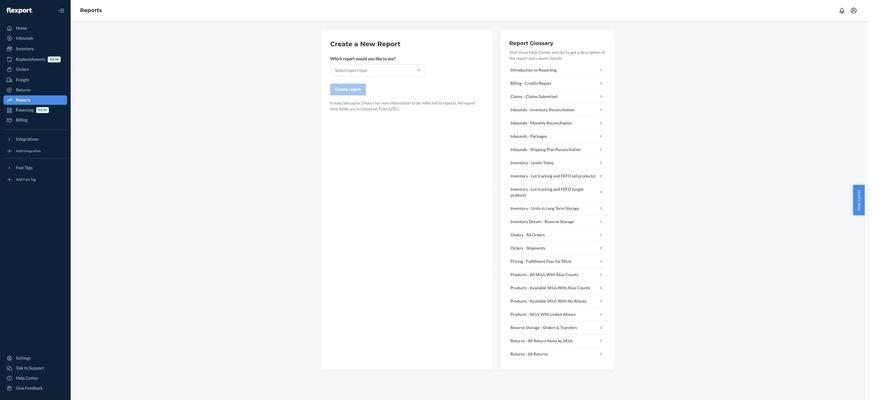 Task type: locate. For each thing, give the bounding box(es) containing it.
all inside the orders - all orders button
[[527, 232, 532, 237]]

2 lot from the top
[[531, 187, 537, 192]]

available inside button
[[530, 299, 547, 304]]

alias down pricing - fulfillment fees for skus "button"
[[556, 272, 565, 277]]

counts
[[566, 272, 579, 277], [577, 285, 591, 290]]

create
[[330, 40, 353, 48], [335, 87, 348, 92]]

and inside inventory - lot tracking and fefo (single product)
[[554, 187, 560, 192]]

products
[[511, 272, 527, 277], [511, 285, 527, 290], [511, 299, 527, 304], [511, 312, 527, 317]]

in left long
[[542, 206, 545, 211]]

- for inventory - units in long term storage
[[529, 206, 531, 211]]

inbounds down inbounds - packages
[[511, 147, 528, 152]]

0 horizontal spatial for
[[375, 100, 381, 105]]

storage
[[566, 206, 579, 211], [560, 219, 574, 224], [526, 325, 540, 330]]

2 tracking from the top
[[538, 187, 553, 192]]

- for inbounds - monthly reconciliation
[[528, 120, 530, 125]]

pricing - fulfillment fees for skus
[[511, 259, 572, 264]]

1 horizontal spatial in
[[439, 100, 442, 105]]

inbounds inside button
[[511, 147, 528, 152]]

0 vertical spatial reports
[[80, 7, 102, 14]]

1 vertical spatial help
[[857, 203, 862, 211]]

take
[[342, 100, 350, 105]]

tracking for (single
[[538, 187, 553, 192]]

and down inventory - lot tracking and fefo (all products) button
[[554, 187, 560, 192]]

to right talk
[[24, 366, 28, 371]]

1 vertical spatial new
[[381, 100, 389, 105]]

add integration link
[[4, 146, 67, 156]]

1 horizontal spatial billing
[[511, 81, 522, 86]]

report up see?
[[377, 40, 401, 48]]

create report button
[[330, 84, 366, 95]]

fefo left (all
[[561, 173, 571, 178]]

2 vertical spatial center
[[25, 376, 38, 381]]

0 vertical spatial center
[[539, 50, 551, 55]]

for right fees in the right bottom of the page
[[556, 259, 561, 264]]

talk to support
[[16, 366, 44, 371]]

lot up units
[[531, 187, 537, 192]]

1 vertical spatial alias
[[568, 285, 577, 290]]

skus down products - available skus with alias counts
[[547, 299, 557, 304]]

and for inventory - lot tracking and fefo (all products)
[[554, 173, 560, 178]]

1 vertical spatial reserve
[[511, 325, 525, 330]]

- right pricing
[[524, 259, 526, 264]]

1 vertical spatial available
[[530, 299, 547, 304]]

a
[[354, 40, 358, 48], [577, 50, 580, 55]]

get
[[571, 50, 577, 55]]

close navigation image
[[58, 7, 65, 14]]

0 vertical spatial reconciliation
[[549, 107, 575, 112]]

with inside button
[[558, 299, 567, 304]]

1 vertical spatial add
[[16, 177, 22, 182]]

reserve
[[545, 219, 560, 224], [511, 325, 525, 330]]

1 available from the top
[[530, 285, 547, 290]]

fefo inside inventory - lot tracking and fefo (single product)
[[561, 187, 571, 192]]

replenishments
[[16, 57, 45, 62]]

with down fees in the right bottom of the page
[[546, 272, 555, 277]]

fefo left the "(single"
[[561, 187, 571, 192]]

tracking down today
[[538, 173, 553, 178]]

up
[[351, 100, 355, 105]]

report left "type"
[[347, 68, 359, 73]]

alias
[[556, 272, 565, 277], [568, 285, 577, 290]]

freight
[[16, 77, 29, 82]]

all inside returns - all return items by skus button
[[528, 338, 533, 343]]

freight link
[[4, 75, 67, 85]]

report up the these
[[510, 40, 529, 47]]

inventory - units in long term storage button
[[510, 202, 605, 215]]

fast left the tags
[[16, 165, 24, 170]]

1 vertical spatial center
[[857, 189, 862, 202]]

2 vertical spatial new
[[38, 108, 47, 112]]

1 horizontal spatial report
[[510, 40, 529, 47]]

1 vertical spatial for
[[556, 259, 561, 264]]

all for returns - all returns
[[528, 352, 533, 357]]

reserve up 'returns - all return items by skus'
[[511, 325, 525, 330]]

tracking down inventory - lot tracking and fefo (all products)
[[538, 187, 553, 192]]

inbounds for inbounds - shipping plan reconciliation
[[511, 147, 528, 152]]

2 vertical spatial and
[[554, 187, 560, 192]]

- down inventory - levels today
[[529, 173, 531, 178]]

inbounds - monthly reconciliation button
[[510, 117, 605, 130]]

skus
[[562, 259, 572, 264], [536, 272, 546, 277], [547, 285, 557, 290], [547, 299, 557, 304], [530, 312, 540, 317], [563, 338, 573, 343]]

0 horizontal spatial a
[[354, 40, 358, 48]]

report up up
[[349, 87, 361, 92]]

- down claims - claims submitted
[[528, 107, 530, 112]]

new up billing link
[[38, 108, 47, 112]]

inventory for inventory details - reserve storage
[[511, 219, 528, 224]]

- left monthly
[[528, 120, 530, 125]]

1 horizontal spatial center
[[539, 50, 551, 55]]

- down products - all skus with alias counts
[[528, 285, 529, 290]]

inbounds up inbounds - packages
[[511, 120, 528, 125]]

1 vertical spatial aliases
[[563, 312, 576, 317]]

2 horizontal spatial in
[[542, 206, 545, 211]]

with for products - available skus with no aliases
[[558, 299, 567, 304]]

inbounds for inbounds
[[16, 36, 33, 41]]

report up select report type
[[343, 56, 355, 61]]

lot inside inventory - lot tracking and fefo (all products) button
[[531, 173, 537, 178]]

today
[[543, 160, 554, 165]]

type
[[360, 68, 368, 73]]

billing - credits report button
[[510, 77, 605, 90]]

aliases right 'linked'
[[563, 312, 576, 317]]

description
[[580, 50, 601, 55]]

report for which report would you like to see?
[[343, 56, 355, 61]]

0 vertical spatial fefo
[[561, 173, 571, 178]]

(utc).
[[388, 106, 400, 111]]

orders for orders
[[16, 67, 29, 72]]

0 vertical spatial available
[[530, 285, 547, 290]]

lot
[[531, 173, 537, 178], [531, 187, 537, 192]]

with down products - all skus with alias counts button
[[558, 285, 567, 290]]

0 vertical spatial create
[[330, 40, 353, 48]]

long
[[546, 206, 555, 211]]

help inside the visit these help center articles to get a description of the report and column details.
[[529, 50, 538, 55]]

add integration
[[16, 149, 41, 153]]

- down fulfillment
[[528, 272, 529, 277]]

inventory down product)
[[511, 206, 528, 211]]

storage up return
[[526, 325, 540, 330]]

all left return
[[528, 338, 533, 343]]

reports
[[80, 7, 102, 14], [16, 97, 31, 103]]

billing inside billing - credits report button
[[511, 81, 522, 86]]

2 fefo from the top
[[561, 187, 571, 192]]

available down products - all skus with alias counts
[[530, 285, 547, 290]]

0 vertical spatial aliases
[[574, 299, 587, 304]]

report inside button
[[349, 87, 361, 92]]

- left return
[[526, 338, 527, 343]]

returns link
[[4, 85, 67, 95]]

- for products - all skus with alias counts
[[528, 272, 529, 277]]

give feedback
[[16, 386, 43, 391]]

0 horizontal spatial reports link
[[4, 95, 67, 105]]

1 vertical spatial billing
[[16, 118, 28, 123]]

- up reserve storage - orders & transfers
[[528, 312, 529, 317]]

all inside products - all skus with alias counts button
[[530, 272, 535, 277]]

reconciliation down claims - claims submitted button
[[549, 107, 575, 112]]

fast tags button
[[4, 163, 67, 173]]

claims down billing - credits report
[[511, 94, 523, 99]]

0 horizontal spatial help
[[16, 376, 25, 381]]

available up products - skus with linked aliases on the right of the page
[[530, 299, 547, 304]]

all for products - all skus with alias counts
[[530, 272, 535, 277]]

inventory for inventory - lot tracking and fefo (all products)
[[511, 173, 528, 178]]

1 horizontal spatial help center
[[857, 189, 862, 211]]

report down reporting
[[539, 81, 552, 86]]

0 vertical spatial help
[[529, 50, 538, 55]]

0 vertical spatial billing
[[511, 81, 522, 86]]

- for orders - shipments
[[524, 246, 526, 251]]

inbounds for inbounds - inventory reconciliation
[[511, 107, 528, 112]]

1 lot from the top
[[531, 173, 537, 178]]

counts for products - all skus with alias counts
[[566, 272, 579, 277]]

0 horizontal spatial alias
[[556, 272, 565, 277]]

lot for inventory - lot tracking and fefo (all products)
[[531, 173, 537, 178]]

2 vertical spatial reconciliation
[[556, 147, 581, 152]]

all inside it may take up to 2 hours for new information to be reflected in reports. all report time fields are in universal time (utc).
[[458, 100, 463, 105]]

0 horizontal spatial new
[[38, 108, 47, 112]]

0 vertical spatial new
[[50, 57, 59, 62]]

products - available skus with no aliases
[[511, 299, 587, 304]]

new inside it may take up to 2 hours for new information to be reflected in reports. all report time fields are in universal time (utc).
[[381, 100, 389, 105]]

all inside returns - all returns button
[[528, 352, 533, 357]]

to left get
[[566, 50, 570, 55]]

orders up pricing
[[511, 246, 524, 251]]

reconciliation down inbounds - packages button
[[556, 147, 581, 152]]

billing for billing - credits report
[[511, 81, 522, 86]]

with for products - available skus with alias counts
[[558, 285, 567, 290]]

1 horizontal spatial reserve
[[545, 219, 560, 224]]

inbounds
[[16, 36, 33, 41], [511, 107, 528, 112], [511, 120, 528, 125], [511, 134, 528, 139], [511, 147, 528, 152]]

tracking for (all
[[538, 173, 553, 178]]

the
[[510, 56, 516, 61]]

1 horizontal spatial for
[[556, 259, 561, 264]]

in right are
[[356, 106, 360, 111]]

a inside the visit these help center articles to get a description of the report and column details.
[[577, 50, 580, 55]]

inventory inside inventory - lot tracking and fefo (single product)
[[511, 187, 528, 192]]

storage down term
[[560, 219, 574, 224]]

home link
[[4, 24, 67, 33]]

help
[[529, 50, 538, 55], [857, 203, 862, 211], [16, 376, 25, 381]]

may
[[334, 100, 341, 105]]

reconciliation
[[549, 107, 575, 112], [547, 120, 572, 125], [556, 147, 581, 152]]

products for products - available skus with alias counts
[[511, 285, 527, 290]]

talk
[[16, 366, 23, 371]]

with
[[546, 272, 555, 277], [558, 285, 567, 290], [558, 299, 567, 304], [541, 312, 550, 317]]

1 vertical spatial fefo
[[561, 187, 571, 192]]

billing inside billing link
[[16, 118, 28, 123]]

settings link
[[4, 354, 67, 363]]

open notifications image
[[839, 7, 846, 14]]

1 horizontal spatial reports link
[[80, 7, 102, 14]]

1 vertical spatial storage
[[560, 219, 574, 224]]

0 vertical spatial help center
[[857, 189, 862, 211]]

lot down inventory - levels today
[[531, 173, 537, 178]]

inventory up replenishments
[[16, 46, 34, 51]]

1 horizontal spatial a
[[577, 50, 580, 55]]

for inside "button"
[[556, 259, 561, 264]]

orders
[[16, 67, 29, 72], [511, 232, 524, 237], [532, 232, 545, 237], [511, 246, 524, 251], [543, 325, 556, 330]]

0 vertical spatial reports link
[[80, 7, 102, 14]]

create up which at the top of page
[[330, 40, 353, 48]]

1 add from the top
[[16, 149, 22, 153]]

- left 'levels'
[[529, 160, 531, 165]]

and down inventory - levels today button
[[554, 173, 560, 178]]

2 vertical spatial storage
[[526, 325, 540, 330]]

- for claims - claims submitted
[[524, 94, 525, 99]]

create for create a new report
[[330, 40, 353, 48]]

skus up reserve storage - orders & transfers
[[530, 312, 540, 317]]

units
[[531, 206, 541, 211]]

new up orders link at the left top
[[50, 57, 59, 62]]

returns - all returns button
[[510, 348, 605, 361]]

- down 'returns - all return items by skus'
[[526, 352, 527, 357]]

1 horizontal spatial new
[[50, 57, 59, 62]]

1 vertical spatial tracking
[[538, 187, 553, 192]]

billing down financing
[[16, 118, 28, 123]]

create for create report
[[335, 87, 348, 92]]

with left no
[[558, 299, 567, 304]]

counts inside products - all skus with alias counts button
[[566, 272, 579, 277]]

settings
[[16, 356, 31, 361]]

1 horizontal spatial alias
[[568, 285, 577, 290]]

orders for orders - shipments
[[511, 246, 524, 251]]

inventory up product)
[[511, 187, 528, 192]]

- for products - available skus with alias counts
[[528, 285, 529, 290]]

inventory for inventory - units in long term storage
[[511, 206, 528, 211]]

lot inside inventory - lot tracking and fefo (single product)
[[531, 187, 537, 192]]

inventory link
[[4, 44, 67, 54]]

add for add integration
[[16, 149, 22, 153]]

inbounds left packages
[[511, 134, 528, 139]]

reserve down long
[[545, 219, 560, 224]]

0 vertical spatial lot
[[531, 173, 537, 178]]

1 vertical spatial help center
[[16, 376, 38, 381]]

0 vertical spatial fast
[[16, 165, 24, 170]]

skus inside "button"
[[562, 259, 572, 264]]

- left shipments
[[524, 246, 526, 251]]

0 vertical spatial tracking
[[538, 173, 553, 178]]

claims down "credits"
[[526, 94, 538, 99]]

1 vertical spatial fast
[[23, 177, 30, 182]]

returns for returns - all return items by skus
[[511, 338, 525, 343]]

fefo for (single
[[561, 187, 571, 192]]

orders up orders - shipments
[[511, 232, 524, 237]]

fast left the tag
[[23, 177, 30, 182]]

add fast tag
[[16, 177, 36, 182]]

returns
[[16, 87, 31, 92], [511, 338, 525, 343], [511, 352, 525, 357], [534, 352, 548, 357]]

report for select report type
[[347, 68, 359, 73]]

1 vertical spatial counts
[[577, 285, 591, 290]]

reconciliation down inbounds - inventory reconciliation button
[[547, 120, 572, 125]]

flexport logo image
[[6, 8, 33, 13]]

products inside button
[[511, 299, 527, 304]]

0 vertical spatial counts
[[566, 272, 579, 277]]

linked
[[551, 312, 563, 317]]

integrations button
[[4, 135, 67, 144]]

2 available from the top
[[530, 299, 547, 304]]

0 vertical spatial and
[[529, 56, 535, 61]]

- up orders - shipments
[[524, 232, 526, 237]]

skus right "by"
[[563, 338, 573, 343]]

counts for products - available skus with alias counts
[[577, 285, 591, 290]]

- left shipping
[[528, 147, 530, 152]]

inventory left 'levels'
[[511, 160, 528, 165]]

- for inbounds - shipping plan reconciliation
[[528, 147, 530, 152]]

2 vertical spatial help
[[16, 376, 25, 381]]

1 vertical spatial lot
[[531, 187, 537, 192]]

- left packages
[[528, 134, 530, 139]]

skus down orders - shipments button
[[562, 259, 572, 264]]

levels
[[531, 160, 543, 165]]

0 vertical spatial for
[[375, 100, 381, 105]]

aliases
[[574, 299, 587, 304], [563, 312, 576, 317]]

help center link
[[4, 374, 67, 383]]

aliases right no
[[574, 299, 587, 304]]

1 fefo from the top
[[561, 173, 571, 178]]

2 horizontal spatial center
[[857, 189, 862, 202]]

in left "reports."
[[439, 100, 442, 105]]

0 vertical spatial in
[[439, 100, 442, 105]]

1 vertical spatial and
[[554, 173, 560, 178]]

add for add fast tag
[[16, 177, 22, 182]]

products - available skus with alias counts button
[[510, 282, 605, 295]]

fast
[[16, 165, 24, 170], [23, 177, 30, 182]]

- for inventory - levels today
[[529, 160, 531, 165]]

2 vertical spatial in
[[542, 206, 545, 211]]

reports.
[[443, 100, 457, 105]]

2 horizontal spatial report
[[539, 81, 552, 86]]

1 products from the top
[[511, 272, 527, 277]]

all down fulfillment
[[530, 272, 535, 277]]

be
[[416, 100, 421, 105]]

1 horizontal spatial claims
[[526, 94, 538, 99]]

these
[[519, 50, 529, 55]]

inventory details - reserve storage
[[511, 219, 574, 224]]

2 horizontal spatial help
[[857, 203, 862, 211]]

report inside it may take up to 2 hours for new information to be reflected in reports. all report time fields are in universal time (utc).
[[464, 100, 475, 105]]

inbounds down claims - claims submitted
[[511, 107, 528, 112]]

report down the these
[[516, 56, 528, 61]]

like
[[376, 56, 382, 61]]

orders up freight
[[16, 67, 29, 72]]

0 horizontal spatial report
[[377, 40, 401, 48]]

inventory for inventory
[[16, 46, 34, 51]]

1 vertical spatial create
[[335, 87, 348, 92]]

- for orders - all orders
[[524, 232, 526, 237]]

report right "reports."
[[464, 100, 475, 105]]

financing
[[16, 108, 34, 113]]

0 horizontal spatial billing
[[16, 118, 28, 123]]

2 horizontal spatial new
[[381, 100, 389, 105]]

- up inventory - units in long term storage on the bottom right of the page
[[529, 187, 531, 192]]

counts inside products - available skus with alias counts button
[[577, 285, 591, 290]]

with left 'linked'
[[541, 312, 550, 317]]

1 tracking from the top
[[538, 173, 553, 178]]

submitted
[[539, 94, 558, 99]]

add down the fast tags
[[16, 177, 22, 182]]

report for create report
[[349, 87, 361, 92]]

returns - all returns
[[511, 352, 548, 357]]

- up 'returns - all return items by skus'
[[541, 325, 542, 330]]

and left column
[[529, 56, 535, 61]]

inventory for inventory - lot tracking and fefo (single product)
[[511, 187, 528, 192]]

1 vertical spatial in
[[356, 106, 360, 111]]

a right get
[[577, 50, 580, 55]]

add fast tag link
[[4, 175, 67, 184]]

tracking inside inventory - lot tracking and fefo (single product)
[[538, 187, 553, 192]]

to
[[566, 50, 570, 55], [383, 56, 387, 61], [534, 67, 538, 72], [356, 100, 360, 105], [412, 100, 416, 105], [24, 366, 28, 371]]

- left units
[[529, 206, 531, 211]]

3 products from the top
[[511, 299, 527, 304]]

products - available skus with alias counts
[[511, 285, 591, 290]]

reserve storage - orders & transfers button
[[510, 321, 605, 335]]

1 vertical spatial reports
[[16, 97, 31, 103]]

fees
[[547, 259, 555, 264]]

all for returns - all return items by skus
[[528, 338, 533, 343]]

inbounds down the home at left top
[[16, 36, 33, 41]]

0 vertical spatial add
[[16, 149, 22, 153]]

- inside inventory - lot tracking and fefo (single product)
[[529, 187, 531, 192]]

report inside button
[[539, 81, 552, 86]]

1 vertical spatial reconciliation
[[547, 120, 572, 125]]

1 vertical spatial a
[[577, 50, 580, 55]]

2 products from the top
[[511, 285, 527, 290]]

4 products from the top
[[511, 312, 527, 317]]

all right "reports."
[[458, 100, 463, 105]]

create inside button
[[335, 87, 348, 92]]

reports link
[[80, 7, 102, 14], [4, 95, 67, 105]]

and inside the visit these help center articles to get a description of the report and column details.
[[529, 56, 535, 61]]

0 horizontal spatial claims
[[511, 94, 523, 99]]

new
[[360, 40, 376, 48]]

all up orders - shipments
[[527, 232, 532, 237]]

report for create a new report
[[377, 40, 401, 48]]

2 add from the top
[[16, 177, 22, 182]]

all down 'returns - all return items by skus'
[[528, 352, 533, 357]]

- inside "button"
[[524, 259, 526, 264]]

create up may
[[335, 87, 348, 92]]

0 vertical spatial alias
[[556, 272, 565, 277]]

introduction
[[511, 67, 533, 72]]

1 horizontal spatial reports
[[80, 7, 102, 14]]

inventory down inventory - levels today
[[511, 173, 528, 178]]

inbounds - packages button
[[510, 130, 605, 143]]

returns - all return items by skus button
[[510, 335, 605, 348]]

a left new
[[354, 40, 358, 48]]

1 horizontal spatial help
[[529, 50, 538, 55]]

0 vertical spatial reserve
[[545, 219, 560, 224]]

new up time
[[381, 100, 389, 105]]

available inside button
[[530, 285, 547, 290]]

alias up no
[[568, 285, 577, 290]]

storage right term
[[566, 206, 579, 211]]



Task type: vqa. For each thing, say whether or not it's contained in the screenshot.
Users
no



Task type: describe. For each thing, give the bounding box(es) containing it.
column
[[536, 56, 549, 61]]

returns - all return items by skus
[[511, 338, 573, 343]]

which report would you like to see?
[[330, 56, 396, 61]]

inbounds - packages
[[511, 134, 547, 139]]

inventory - lot tracking and fefo (all products)
[[511, 173, 596, 178]]

of
[[601, 50, 605, 55]]

inbounds - inventory reconciliation
[[511, 107, 575, 112]]

for inside it may take up to 2 hours for new information to be reflected in reports. all report time fields are in universal time (utc).
[[375, 100, 381, 105]]

in inside button
[[542, 206, 545, 211]]

1 vertical spatial reports link
[[4, 95, 67, 105]]

open account menu image
[[851, 7, 858, 14]]

lot for inventory - lot tracking and fefo (single product)
[[531, 187, 537, 192]]

0 vertical spatial a
[[354, 40, 358, 48]]

billing for billing
[[16, 118, 28, 123]]

and for inventory - lot tracking and fefo (single product)
[[554, 187, 560, 192]]

new for financing
[[38, 108, 47, 112]]

- for returns - all returns
[[526, 352, 527, 357]]

reconciliation for inbounds - monthly reconciliation
[[547, 120, 572, 125]]

products - all skus with alias counts
[[511, 272, 579, 277]]

to right like
[[383, 56, 387, 61]]

all for orders - all orders
[[527, 232, 532, 237]]

report glossary
[[510, 40, 554, 47]]

&
[[557, 325, 560, 330]]

orders up shipments
[[532, 232, 545, 237]]

orders for orders - all orders
[[511, 232, 524, 237]]

- for inventory - lot tracking and fefo (all products)
[[529, 173, 531, 178]]

select report type
[[335, 68, 368, 73]]

visit these help center articles to get a description of the report and column details.
[[510, 50, 605, 61]]

- for returns - all return items by skus
[[526, 338, 527, 343]]

it
[[330, 100, 333, 105]]

0 horizontal spatial reserve
[[511, 325, 525, 330]]

no
[[568, 299, 573, 304]]

give
[[16, 386, 24, 391]]

orders - shipments button
[[510, 242, 605, 255]]

- for inbounds - packages
[[528, 134, 530, 139]]

information
[[390, 100, 411, 105]]

reflected
[[422, 100, 438, 105]]

alias for products - available skus with alias counts
[[568, 285, 577, 290]]

visit
[[510, 50, 518, 55]]

articles
[[552, 50, 565, 55]]

inventory up monthly
[[531, 107, 548, 112]]

available for products - available skus with alias counts
[[530, 285, 547, 290]]

0 horizontal spatial reports
[[16, 97, 31, 103]]

shipments
[[527, 246, 546, 251]]

introduction to reporting
[[511, 67, 557, 72]]

center inside button
[[857, 189, 862, 202]]

plan
[[547, 147, 555, 152]]

products - skus with linked aliases
[[511, 312, 576, 317]]

- for billing - credits report
[[523, 81, 524, 86]]

returns for returns - all returns
[[511, 352, 525, 357]]

new for replenishments
[[50, 57, 59, 62]]

return
[[534, 338, 546, 343]]

give feedback button
[[4, 384, 67, 393]]

(single
[[572, 187, 584, 192]]

products for products - skus with linked aliases
[[511, 312, 527, 317]]

products for products - all skus with alias counts
[[511, 272, 527, 277]]

packages
[[531, 134, 547, 139]]

support
[[29, 366, 44, 371]]

fulfillment
[[526, 259, 546, 264]]

skus down pricing - fulfillment fees for skus
[[536, 272, 546, 277]]

see?
[[388, 56, 396, 61]]

orders link
[[4, 65, 67, 74]]

universal
[[361, 106, 378, 111]]

inventory for inventory - levels today
[[511, 160, 528, 165]]

talk to support button
[[4, 364, 67, 373]]

orders - shipments
[[511, 246, 546, 251]]

- right details
[[543, 219, 544, 224]]

which
[[330, 56, 342, 61]]

report for billing - credits report
[[539, 81, 552, 86]]

monthly
[[531, 120, 546, 125]]

available for products - available skus with no aliases
[[530, 299, 547, 304]]

you
[[368, 56, 375, 61]]

- for inventory - lot tracking and fefo (single product)
[[529, 187, 531, 192]]

skus up products - available skus with no aliases
[[547, 285, 557, 290]]

tag
[[31, 177, 36, 182]]

fast inside fast tags dropdown button
[[16, 165, 24, 170]]

tags
[[25, 165, 33, 170]]

reconciliation inside button
[[556, 147, 581, 152]]

by
[[558, 338, 563, 343]]

0 horizontal spatial center
[[25, 376, 38, 381]]

glossary
[[530, 40, 554, 47]]

claims - claims submitted button
[[510, 90, 605, 103]]

center inside the visit these help center articles to get a description of the report and column details.
[[539, 50, 551, 55]]

to left reporting
[[534, 67, 538, 72]]

home
[[16, 26, 27, 31]]

products - all skus with alias counts button
[[510, 268, 605, 282]]

aliases inside button
[[574, 299, 587, 304]]

products for products - available skus with no aliases
[[511, 299, 527, 304]]

shipping
[[531, 147, 546, 152]]

integrations
[[16, 137, 38, 142]]

- for products - available skus with no aliases
[[528, 299, 529, 304]]

- for products - skus with linked aliases
[[528, 312, 529, 317]]

reconciliation for inbounds - inventory reconciliation
[[549, 107, 575, 112]]

inbounds for inbounds - monthly reconciliation
[[511, 120, 528, 125]]

- for pricing - fulfillment fees for skus
[[524, 259, 526, 264]]

orders - all orders
[[511, 232, 545, 237]]

products - skus with linked aliases button
[[510, 308, 605, 321]]

aliases inside button
[[563, 312, 576, 317]]

to left 2
[[356, 100, 360, 105]]

hours
[[364, 100, 374, 105]]

1 claims from the left
[[511, 94, 523, 99]]

to left be
[[412, 100, 416, 105]]

returns for returns
[[16, 87, 31, 92]]

credits
[[525, 81, 538, 86]]

0 horizontal spatial help center
[[16, 376, 38, 381]]

help inside button
[[857, 203, 862, 211]]

2
[[361, 100, 363, 105]]

time
[[379, 106, 388, 111]]

help center inside button
[[857, 189, 862, 211]]

create report
[[335, 87, 361, 92]]

- for inbounds - inventory reconciliation
[[528, 107, 530, 112]]

fast tags
[[16, 165, 33, 170]]

details
[[529, 219, 542, 224]]

report inside the visit these help center articles to get a description of the report and column details.
[[516, 56, 528, 61]]

products - available skus with no aliases button
[[510, 295, 605, 308]]

orders - all orders button
[[510, 229, 605, 242]]

fefo for (all
[[561, 173, 571, 178]]

term
[[556, 206, 565, 211]]

inbounds - shipping plan reconciliation
[[511, 147, 581, 152]]

skus inside button
[[547, 299, 557, 304]]

to inside the visit these help center articles to get a description of the report and column details.
[[566, 50, 570, 55]]

0 vertical spatial storage
[[566, 206, 579, 211]]

inbounds - shipping plan reconciliation button
[[510, 143, 605, 156]]

inbounds link
[[4, 34, 67, 43]]

billing - credits report
[[511, 81, 552, 86]]

fast inside add fast tag link
[[23, 177, 30, 182]]

inbounds - monthly reconciliation
[[511, 120, 572, 125]]

orders left &
[[543, 325, 556, 330]]

integration
[[23, 149, 41, 153]]

0 horizontal spatial in
[[356, 106, 360, 111]]

inbounds for inbounds - packages
[[511, 134, 528, 139]]

alias for products - all skus with alias counts
[[556, 272, 565, 277]]

inventory - units in long term storage
[[511, 206, 579, 211]]

help center button
[[854, 185, 865, 215]]

would
[[356, 56, 367, 61]]

inventory - lot tracking and fefo (single product)
[[511, 187, 584, 198]]

2 claims from the left
[[526, 94, 538, 99]]

are
[[350, 106, 356, 111]]

with for products - all skus with alias counts
[[546, 272, 555, 277]]



